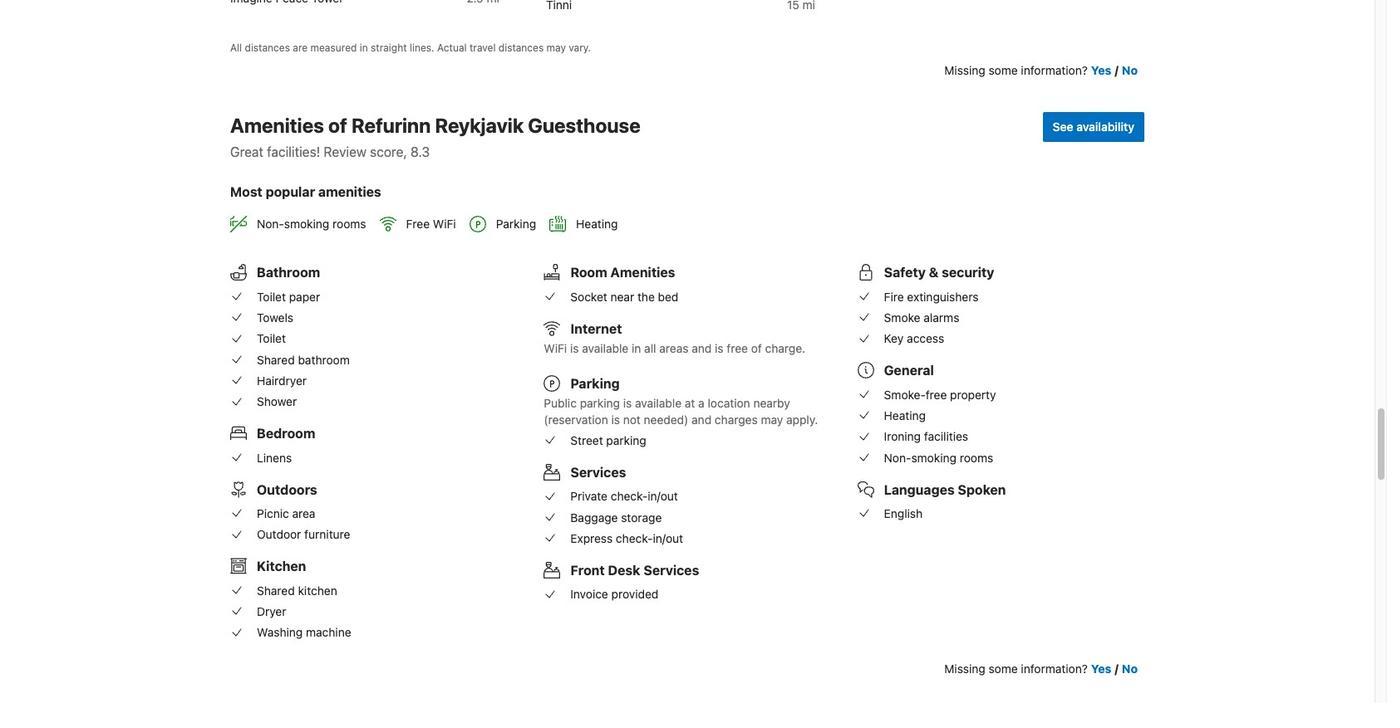 Task type: vqa. For each thing, say whether or not it's contained in the screenshot.


Task type: locate. For each thing, give the bounding box(es) containing it.
no button for second yes button from the bottom of the page
[[1122, 62, 1138, 79]]

0 vertical spatial wifi
[[433, 217, 456, 231]]

1 vertical spatial yes
[[1091, 663, 1111, 677]]

facilities
[[924, 430, 968, 444]]

0 vertical spatial no
[[1122, 63, 1138, 77]]

and right the areas
[[692, 341, 712, 356]]

security
[[942, 266, 994, 280]]

linens
[[257, 451, 292, 465]]

1 vertical spatial and
[[692, 413, 712, 427]]

of up the review
[[328, 114, 347, 137]]

0 horizontal spatial smoking
[[284, 217, 329, 231]]

picnic
[[257, 507, 289, 521]]

heating up 'room'
[[576, 217, 618, 231]]

0 vertical spatial parking
[[580, 396, 620, 410]]

in left all at the left
[[632, 341, 641, 356]]

missing some information? yes / no for second yes button from the bottom of the page
[[944, 63, 1138, 77]]

8.3
[[411, 145, 430, 160]]

0 horizontal spatial amenities
[[230, 114, 324, 137]]

see availability
[[1053, 120, 1135, 134]]

amenities up the
[[610, 266, 675, 280]]

all distances are measured in straight lines. actual travel distances may vary.
[[230, 42, 591, 54]]

reykjavik
[[435, 114, 524, 137]]

in/out down storage
[[653, 532, 683, 546]]

2 toilet from the top
[[257, 332, 286, 346]]

missing some information? yes / no for second yes button
[[944, 663, 1138, 677]]

2 and from the top
[[692, 413, 712, 427]]

1 horizontal spatial rooms
[[960, 451, 993, 465]]

of inside the amenities of refurinn reykjavik guesthouse great facilities! review score, 8.3
[[328, 114, 347, 137]]

outdoor furniture
[[257, 528, 350, 542]]

1 vertical spatial missing some information? yes / no
[[944, 663, 1138, 677]]

in/out up storage
[[648, 490, 678, 504]]

1 horizontal spatial amenities
[[610, 266, 675, 280]]

shared up the dryer
[[257, 584, 295, 598]]

is right the areas
[[715, 341, 724, 356]]

rooms up spoken
[[960, 451, 993, 465]]

location
[[708, 396, 750, 410]]

some
[[989, 63, 1018, 77], [989, 663, 1018, 677]]

1 vertical spatial toilet
[[257, 332, 286, 346]]

1 vertical spatial shared
[[257, 584, 295, 598]]

no
[[1122, 63, 1138, 77], [1122, 663, 1138, 677]]

1 distances from the left
[[245, 42, 290, 54]]

spoken
[[958, 483, 1006, 498]]

0 vertical spatial parking
[[496, 217, 536, 231]]

distances
[[245, 42, 290, 54], [499, 42, 544, 54]]

0 vertical spatial rooms
[[333, 217, 366, 231]]

1 vertical spatial missing
[[944, 663, 985, 677]]

1 horizontal spatial parking
[[570, 376, 620, 391]]

0 vertical spatial amenities
[[230, 114, 324, 137]]

missing for second yes button
[[944, 663, 985, 677]]

1 shared from the top
[[257, 353, 295, 367]]

amenities up facilities!
[[230, 114, 324, 137]]

0 vertical spatial non-smoking rooms
[[257, 217, 366, 231]]

1 vertical spatial yes button
[[1091, 662, 1111, 678]]

no for no 'button' associated with second yes button from the bottom of the page
[[1122, 63, 1138, 77]]

1 horizontal spatial available
[[635, 396, 682, 410]]

yes for second yes button
[[1091, 663, 1111, 677]]

0 vertical spatial in/out
[[648, 490, 678, 504]]

heating down smoke-
[[884, 409, 926, 423]]

0 vertical spatial /
[[1115, 63, 1119, 77]]

missing
[[944, 63, 985, 77], [944, 663, 985, 677]]

services up provided
[[644, 564, 699, 579]]

non-smoking rooms
[[257, 217, 366, 231], [884, 451, 993, 465]]

parking
[[580, 396, 620, 410], [606, 434, 646, 448]]

1 vertical spatial non-smoking rooms
[[884, 451, 993, 465]]

not
[[623, 413, 641, 427]]

free
[[406, 217, 430, 231]]

near
[[611, 290, 634, 304]]

0 vertical spatial check-
[[611, 490, 648, 504]]

1 toilet from the top
[[257, 290, 286, 304]]

may
[[547, 42, 566, 54], [761, 413, 783, 427]]

0 horizontal spatial non-
[[257, 217, 284, 231]]

1 missing from the top
[[944, 63, 985, 77]]

1 vertical spatial amenities
[[610, 266, 675, 280]]

bed
[[658, 290, 679, 304]]

1 vertical spatial may
[[761, 413, 783, 427]]

2 no from the top
[[1122, 663, 1138, 677]]

may left vary.
[[547, 42, 566, 54]]

express
[[570, 532, 613, 546]]

in/out for express check-in/out
[[653, 532, 683, 546]]

check- down storage
[[616, 532, 653, 546]]

1 horizontal spatial in
[[632, 341, 641, 356]]

0 horizontal spatial in
[[360, 42, 368, 54]]

1 horizontal spatial non-smoking rooms
[[884, 451, 993, 465]]

shared
[[257, 353, 295, 367], [257, 584, 295, 598]]

in
[[360, 42, 368, 54], [632, 341, 641, 356]]

nearby
[[753, 396, 790, 410]]

0 vertical spatial missing
[[944, 63, 985, 77]]

see availability button
[[1043, 112, 1144, 142]]

2 yes button from the top
[[1091, 662, 1111, 678]]

smoking
[[284, 217, 329, 231], [911, 451, 957, 465]]

1 missing some information? yes / no from the top
[[944, 63, 1138, 77]]

services
[[570, 466, 626, 480], [644, 564, 699, 579]]

0 vertical spatial some
[[989, 63, 1018, 77]]

baggage
[[570, 511, 618, 525]]

measured
[[310, 42, 357, 54]]

1 vertical spatial parking
[[606, 434, 646, 448]]

1 vertical spatial no
[[1122, 663, 1138, 677]]

review
[[324, 145, 367, 160]]

english
[[884, 507, 923, 521]]

0 vertical spatial available
[[582, 341, 629, 356]]

1 some from the top
[[989, 63, 1018, 77]]

safety & security
[[884, 266, 994, 280]]

all
[[644, 341, 656, 356]]

toilet
[[257, 290, 286, 304], [257, 332, 286, 346]]

1 vertical spatial parking
[[570, 376, 620, 391]]

parking inside public parking is available at a location nearby (reservation is not needed) and charges may apply.
[[580, 396, 620, 410]]

1 vertical spatial of
[[751, 341, 762, 356]]

0 vertical spatial yes button
[[1091, 62, 1111, 79]]

0 horizontal spatial of
[[328, 114, 347, 137]]

0 vertical spatial of
[[328, 114, 347, 137]]

1 horizontal spatial free
[[926, 388, 947, 402]]

0 vertical spatial information?
[[1021, 63, 1088, 77]]

1 horizontal spatial heating
[[884, 409, 926, 423]]

toilet down towels
[[257, 332, 286, 346]]

1 vertical spatial rooms
[[960, 451, 993, 465]]

0 vertical spatial services
[[570, 466, 626, 480]]

and down a
[[692, 413, 712, 427]]

1 vertical spatial some
[[989, 663, 1018, 677]]

1 vertical spatial check-
[[616, 532, 653, 546]]

smoking down most popular amenities
[[284, 217, 329, 231]]

0 horizontal spatial free
[[727, 341, 748, 356]]

free
[[727, 341, 748, 356], [926, 388, 947, 402]]

is down internet
[[570, 341, 579, 356]]

wifi up public
[[544, 341, 567, 356]]

0 vertical spatial and
[[692, 341, 712, 356]]

0 vertical spatial no button
[[1122, 62, 1138, 79]]

wifi
[[433, 217, 456, 231], [544, 341, 567, 356]]

1 vertical spatial wifi
[[544, 341, 567, 356]]

2 missing from the top
[[944, 663, 985, 677]]

0 vertical spatial free
[[727, 341, 748, 356]]

check- up storage
[[611, 490, 648, 504]]

non-smoking rooms down facilities
[[884, 451, 993, 465]]

0 vertical spatial shared
[[257, 353, 295, 367]]

non- down ironing
[[884, 451, 911, 465]]

1 vertical spatial no button
[[1122, 662, 1138, 678]]

front desk services
[[570, 564, 699, 579]]

available down internet
[[582, 341, 629, 356]]

outdoors
[[257, 483, 317, 498]]

rooms
[[333, 217, 366, 231], [960, 451, 993, 465]]

lines.
[[410, 42, 434, 54]]

bathroom
[[298, 353, 350, 367]]

invoice provided
[[570, 588, 659, 602]]

shared up hairdryer
[[257, 353, 295, 367]]

invoice
[[570, 588, 608, 602]]

paper
[[289, 290, 320, 304]]

0 vertical spatial heating
[[576, 217, 618, 231]]

no button
[[1122, 62, 1138, 79], [1122, 662, 1138, 678]]

availability
[[1077, 120, 1135, 134]]

wifi right free
[[433, 217, 456, 231]]

1 yes from the top
[[1091, 63, 1111, 77]]

1 no button from the top
[[1122, 62, 1138, 79]]

smoking down ironing facilities
[[911, 451, 957, 465]]

1 horizontal spatial distances
[[499, 42, 544, 54]]

0 horizontal spatial parking
[[496, 217, 536, 231]]

popular
[[266, 185, 315, 200]]

front
[[570, 564, 605, 579]]

services up "private"
[[570, 466, 626, 480]]

1 horizontal spatial non-
[[884, 451, 911, 465]]

information? for second yes button from the bottom of the page
[[1021, 63, 1088, 77]]

free down general
[[926, 388, 947, 402]]

distances right travel
[[499, 42, 544, 54]]

may down nearby
[[761, 413, 783, 427]]

free left "charge."
[[727, 341, 748, 356]]

1 no from the top
[[1122, 63, 1138, 77]]

towels
[[257, 311, 293, 325]]

distances right all
[[245, 42, 290, 54]]

0 horizontal spatial services
[[570, 466, 626, 480]]

desk
[[608, 564, 640, 579]]

facilities!
[[267, 145, 320, 160]]

1 vertical spatial information?
[[1021, 663, 1088, 677]]

1 vertical spatial services
[[644, 564, 699, 579]]

0 vertical spatial missing some information? yes / no
[[944, 63, 1138, 77]]

1 horizontal spatial may
[[761, 413, 783, 427]]

1 vertical spatial heating
[[884, 409, 926, 423]]

2 no button from the top
[[1122, 662, 1138, 678]]

smoke
[[884, 311, 921, 325]]

2 some from the top
[[989, 663, 1018, 677]]

0 vertical spatial toilet
[[257, 290, 286, 304]]

are
[[293, 42, 308, 54]]

of left "charge."
[[751, 341, 762, 356]]

0 horizontal spatial distances
[[245, 42, 290, 54]]

1 horizontal spatial smoking
[[911, 451, 957, 465]]

0 vertical spatial yes
[[1091, 63, 1111, 77]]

non- down popular
[[257, 217, 284, 231]]

0 horizontal spatial available
[[582, 341, 629, 356]]

in/out for private check-in/out
[[648, 490, 678, 504]]

bedroom
[[257, 427, 315, 442]]

toilet paper
[[257, 290, 320, 304]]

0 vertical spatial may
[[547, 42, 566, 54]]

1 vertical spatial in/out
[[653, 532, 683, 546]]

vary.
[[569, 42, 591, 54]]

charges
[[715, 413, 758, 427]]

2 information? from the top
[[1021, 663, 1088, 677]]

is up not
[[623, 396, 632, 410]]

2 missing some information? yes / no from the top
[[944, 663, 1138, 677]]

parking for public
[[580, 396, 620, 410]]

available
[[582, 341, 629, 356], [635, 396, 682, 410]]

1 vertical spatial in
[[632, 341, 641, 356]]

in left straight
[[360, 42, 368, 54]]

1 information? from the top
[[1021, 63, 1088, 77]]

and
[[692, 341, 712, 356], [692, 413, 712, 427]]

information? for second yes button
[[1021, 663, 1088, 677]]

parking up (reservation
[[580, 396, 620, 410]]

yes button
[[1091, 62, 1111, 79], [1091, 662, 1111, 678]]

see
[[1053, 120, 1073, 134]]

2 yes from the top
[[1091, 663, 1111, 677]]

available up needed)
[[635, 396, 682, 410]]

1 vertical spatial non-
[[884, 451, 911, 465]]

1 and from the top
[[692, 341, 712, 356]]

non-smoking rooms down most popular amenities
[[257, 217, 366, 231]]

provided
[[611, 588, 659, 602]]

0 horizontal spatial may
[[547, 42, 566, 54]]

1 vertical spatial /
[[1115, 663, 1119, 677]]

2 shared from the top
[[257, 584, 295, 598]]

1 vertical spatial available
[[635, 396, 682, 410]]

rooms down amenities
[[333, 217, 366, 231]]

toilet up towels
[[257, 290, 286, 304]]

parking down not
[[606, 434, 646, 448]]



Task type: describe. For each thing, give the bounding box(es) containing it.
languages
[[884, 483, 955, 498]]

a
[[698, 396, 705, 410]]

room
[[570, 266, 607, 280]]

1 / from the top
[[1115, 63, 1119, 77]]

1 horizontal spatial services
[[644, 564, 699, 579]]

1 yes button from the top
[[1091, 62, 1111, 79]]

check- for express
[[616, 532, 653, 546]]

no for no 'button' associated with second yes button
[[1122, 663, 1138, 677]]

missing for second yes button from the bottom of the page
[[944, 63, 985, 77]]

no button for second yes button
[[1122, 662, 1138, 678]]

storage
[[621, 511, 662, 525]]

areas
[[659, 341, 689, 356]]

street
[[570, 434, 603, 448]]

and inside public parking is available at a location nearby (reservation is not needed) and charges may apply.
[[692, 413, 712, 427]]

is left not
[[611, 413, 620, 427]]

ironing
[[884, 430, 921, 444]]

room amenities
[[570, 266, 675, 280]]

amenities
[[318, 185, 381, 200]]

0 horizontal spatial rooms
[[333, 217, 366, 231]]

actual
[[437, 42, 467, 54]]

apply.
[[786, 413, 818, 427]]

street parking
[[570, 434, 646, 448]]

most
[[230, 185, 262, 200]]

wifi is available in all areas and is free of charge.
[[544, 341, 805, 356]]

property
[[950, 388, 996, 402]]

all
[[230, 42, 242, 54]]

at
[[685, 396, 695, 410]]

outdoor
[[257, 528, 301, 542]]

shared for shared bathroom
[[257, 353, 295, 367]]

socket
[[570, 290, 607, 304]]

private
[[570, 490, 608, 504]]

1 horizontal spatial wifi
[[544, 341, 567, 356]]

some for second yes button
[[989, 663, 1018, 677]]

guesthouse
[[528, 114, 641, 137]]

washing machine
[[257, 626, 351, 640]]

picnic area
[[257, 507, 315, 521]]

public
[[544, 396, 577, 410]]

travel
[[470, 42, 496, 54]]

baggage storage
[[570, 511, 662, 525]]

amenities inside the amenities of refurinn reykjavik guesthouse great facilities! review score, 8.3
[[230, 114, 324, 137]]

refurinn
[[351, 114, 431, 137]]

straight
[[371, 42, 407, 54]]

2 / from the top
[[1115, 663, 1119, 677]]

&
[[929, 266, 939, 280]]

fire
[[884, 290, 904, 304]]

dryer
[[257, 605, 286, 619]]

some for second yes button from the bottom of the page
[[989, 63, 1018, 77]]

private check-in/out
[[570, 490, 678, 504]]

shared for shared kitchen
[[257, 584, 295, 598]]

1 horizontal spatial of
[[751, 341, 762, 356]]

0 vertical spatial non-
[[257, 217, 284, 231]]

amenities of refurinn reykjavik guesthouse great facilities! review score, 8.3
[[230, 114, 641, 160]]

smoke-
[[884, 388, 926, 402]]

most popular amenities
[[230, 185, 381, 200]]

0 vertical spatial smoking
[[284, 217, 329, 231]]

0 horizontal spatial wifi
[[433, 217, 456, 231]]

socket near the bed
[[570, 290, 679, 304]]

shower
[[257, 395, 297, 409]]

toilet for toilet
[[257, 332, 286, 346]]

shared kitchen
[[257, 584, 337, 598]]

kitchen
[[298, 584, 337, 598]]

1 vertical spatial smoking
[[911, 451, 957, 465]]

0 vertical spatial in
[[360, 42, 368, 54]]

internet
[[570, 321, 622, 336]]

2 distances from the left
[[499, 42, 544, 54]]

ironing facilities
[[884, 430, 968, 444]]

needed)
[[644, 413, 688, 427]]

toilet for toilet paper
[[257, 290, 286, 304]]

smoke-free property
[[884, 388, 996, 402]]

score,
[[370, 145, 407, 160]]

furniture
[[304, 528, 350, 542]]

great
[[230, 145, 263, 160]]

key
[[884, 332, 904, 346]]

kitchen
[[257, 560, 306, 575]]

express check-in/out
[[570, 532, 683, 546]]

safety
[[884, 266, 926, 280]]

washing
[[257, 626, 303, 640]]

shared bathroom
[[257, 353, 350, 367]]

parking for street
[[606, 434, 646, 448]]

0 horizontal spatial non-smoking rooms
[[257, 217, 366, 231]]

charge.
[[765, 341, 805, 356]]

check- for private
[[611, 490, 648, 504]]

1 vertical spatial free
[[926, 388, 947, 402]]

bathroom
[[257, 266, 320, 280]]

smoke alarms
[[884, 311, 959, 325]]

fire extinguishers
[[884, 290, 979, 304]]

0 horizontal spatial heating
[[576, 217, 618, 231]]

key access
[[884, 332, 944, 346]]

hairdryer
[[257, 374, 307, 388]]

machine
[[306, 626, 351, 640]]

area
[[292, 507, 315, 521]]

access
[[907, 332, 944, 346]]

languages spoken
[[884, 483, 1006, 498]]

may inside public parking is available at a location nearby (reservation is not needed) and charges may apply.
[[761, 413, 783, 427]]

available inside public parking is available at a location nearby (reservation is not needed) and charges may apply.
[[635, 396, 682, 410]]

extinguishers
[[907, 290, 979, 304]]

yes for second yes button from the bottom of the page
[[1091, 63, 1111, 77]]



